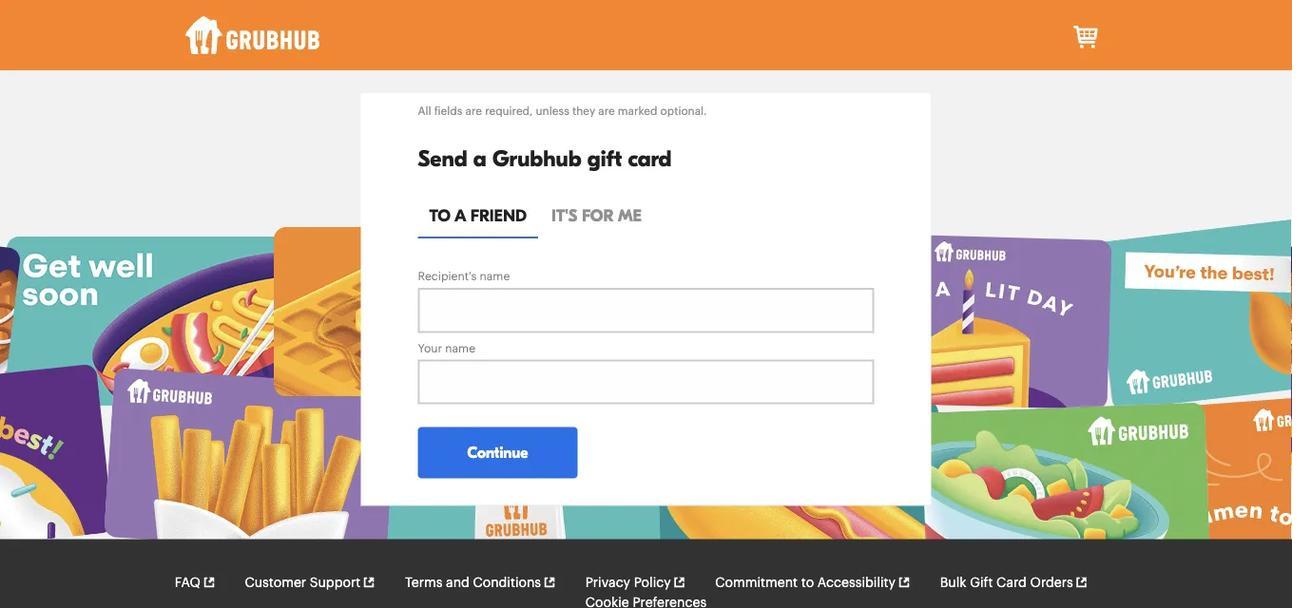 Task type: describe. For each thing, give the bounding box(es) containing it.
orders
[[1030, 576, 1073, 589]]

recipient's name
[[418, 271, 510, 282]]

continue
[[467, 444, 528, 461]]

bulk gift card orders link
[[940, 573, 1088, 593]]

all
[[418, 106, 431, 116]]

go to cart page image
[[1071, 22, 1101, 53]]

2 are from the left
[[598, 106, 615, 116]]

support
[[310, 576, 361, 589]]

privacy
[[585, 576, 630, 589]]

for
[[582, 206, 614, 225]]

privacy policy link
[[585, 573, 686, 593]]

to
[[429, 206, 451, 225]]

gift
[[587, 146, 622, 172]]

to a friend
[[429, 206, 527, 225]]

privacy policy
[[585, 576, 671, 589]]

customer support link
[[245, 573, 376, 593]]

unless
[[536, 106, 569, 116]]

Recipient's name text field
[[418, 288, 874, 333]]

commitment to accessibility
[[715, 576, 896, 589]]

a for send
[[473, 146, 487, 172]]

name for your name
[[445, 343, 475, 354]]

your
[[418, 343, 442, 354]]

commitment
[[715, 576, 798, 589]]

it's for me
[[552, 206, 642, 225]]

policy
[[634, 576, 671, 589]]

terms
[[405, 576, 443, 589]]

terms and conditions link
[[405, 573, 556, 593]]

it's
[[552, 206, 577, 225]]

to
[[801, 576, 814, 589]]

bulk
[[940, 576, 966, 589]]

send
[[418, 146, 467, 172]]

conditions
[[473, 576, 541, 589]]

accessibility
[[818, 576, 896, 589]]

Your name text field
[[418, 360, 874, 405]]

friend
[[470, 206, 527, 225]]



Task type: locate. For each thing, give the bounding box(es) containing it.
me
[[618, 206, 642, 225]]

1 horizontal spatial a
[[473, 146, 487, 172]]

continue button
[[418, 427, 578, 479]]

0 horizontal spatial are
[[466, 106, 482, 116]]

name for recipient's name
[[480, 271, 510, 282]]

customer
[[245, 576, 306, 589]]

1 horizontal spatial name
[[480, 271, 510, 282]]

faq
[[175, 576, 200, 589]]

they
[[572, 106, 595, 116]]

0 vertical spatial a
[[473, 146, 487, 172]]

a right to
[[455, 206, 466, 225]]

are right they
[[598, 106, 615, 116]]

card
[[997, 576, 1027, 589]]

a for to
[[455, 206, 466, 225]]

1 are from the left
[[466, 106, 482, 116]]

recipient's
[[418, 271, 477, 282]]

terms and conditions
[[405, 576, 541, 589]]

a right the send
[[473, 146, 487, 172]]

bulk gift card orders
[[940, 576, 1073, 589]]

and
[[446, 576, 470, 589]]

all fields are required, unless they are marked optional.
[[418, 106, 707, 116]]

name
[[480, 271, 510, 282], [445, 343, 475, 354]]

your name
[[418, 343, 475, 354]]

commitment to accessibility link
[[715, 573, 911, 593]]

0 vertical spatial name
[[480, 271, 510, 282]]

1 horizontal spatial are
[[598, 106, 615, 116]]

card
[[628, 146, 672, 172]]

grubhub
[[492, 146, 582, 172]]

0 horizontal spatial a
[[455, 206, 466, 225]]

marked
[[618, 106, 657, 116]]

fields
[[434, 106, 463, 116]]

1 vertical spatial a
[[455, 206, 466, 225]]

required,
[[485, 106, 533, 116]]

grubhub image
[[185, 16, 320, 54]]

optional.
[[660, 106, 707, 116]]

gift
[[970, 576, 993, 589]]

a inside is this for me or someone else? tab list
[[455, 206, 466, 225]]

are
[[466, 106, 482, 116], [598, 106, 615, 116]]

customer support
[[245, 576, 361, 589]]

name right your
[[445, 343, 475, 354]]

1 vertical spatial name
[[445, 343, 475, 354]]

send a grubhub gift card
[[418, 146, 672, 172]]

name right recipient's
[[480, 271, 510, 282]]

0 horizontal spatial name
[[445, 343, 475, 354]]

faq link
[[175, 573, 216, 593]]

are right fields
[[466, 106, 482, 116]]

a
[[473, 146, 487, 172], [455, 206, 466, 225]]

is this for me or someone else? tab list
[[418, 195, 874, 239]]



Task type: vqa. For each thing, say whether or not it's contained in the screenshot.
all
yes



